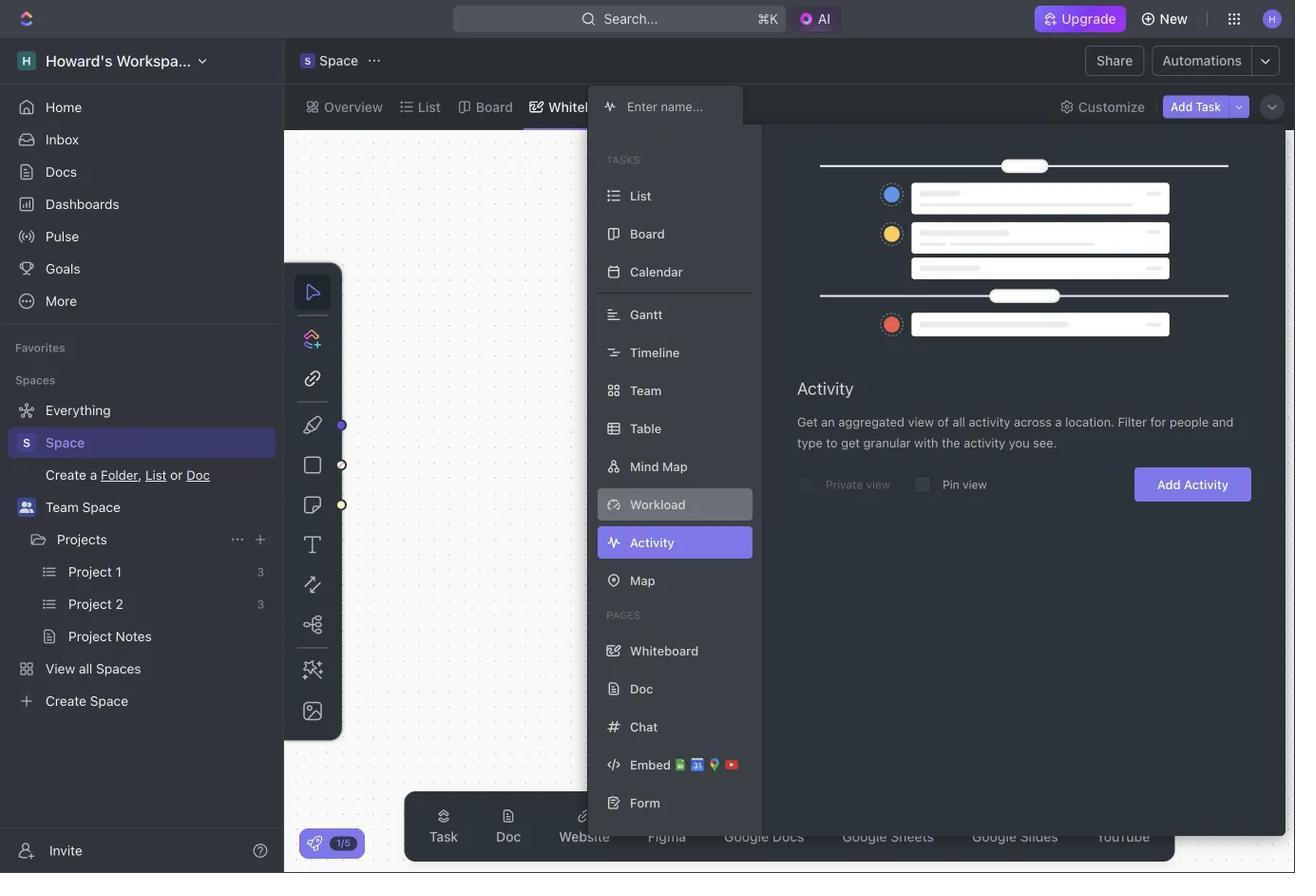 Task type: locate. For each thing, give the bounding box(es) containing it.
space for team space
[[82, 499, 121, 515]]

pin view
[[943, 478, 987, 491]]

activity
[[969, 415, 1011, 429], [964, 436, 1006, 450]]

add task button
[[1163, 96, 1229, 118]]

1 vertical spatial space, , element
[[17, 433, 36, 452]]

0 vertical spatial doc
[[630, 682, 653, 696]]

tree inside sidebar navigation
[[8, 395, 276, 717]]

1 vertical spatial s
[[23, 436, 30, 450]]

board up calendar
[[630, 227, 665, 241]]

activity down all
[[964, 436, 1006, 450]]

google inside google sheets 'button'
[[842, 829, 887, 845]]

board right list link
[[476, 99, 513, 115]]

team up 'table'
[[630, 383, 662, 398]]

0 horizontal spatial team
[[46, 499, 79, 515]]

add activity
[[1157, 478, 1229, 492]]

activity down and on the top right of page
[[1184, 478, 1229, 492]]

space up projects
[[82, 499, 121, 515]]

google inside google docs "button"
[[724, 829, 769, 845]]

add down the for
[[1157, 478, 1181, 492]]

s inside navigation
[[23, 436, 30, 450]]

google sheets button
[[827, 797, 949, 856]]

and
[[1212, 415, 1234, 429]]

1 horizontal spatial team
[[630, 383, 662, 398]]

view button
[[645, 94, 707, 120]]

chat
[[630, 720, 658, 734]]

add task
[[1171, 100, 1221, 114]]

0 vertical spatial board
[[476, 99, 513, 115]]

activity right all
[[969, 415, 1011, 429]]

1 vertical spatial list
[[630, 189, 651, 203]]

1 vertical spatial docs
[[772, 829, 804, 845]]

map up pages
[[630, 574, 656, 588]]

team
[[630, 383, 662, 398], [46, 499, 79, 515]]

⌘k
[[758, 11, 779, 27]]

whiteboard
[[548, 99, 622, 115], [630, 644, 699, 658]]

team inside the team space link
[[46, 499, 79, 515]]

google
[[724, 829, 769, 845], [842, 829, 887, 845], [972, 829, 1017, 845]]

add down automations button
[[1171, 100, 1193, 114]]

google for google slides
[[972, 829, 1017, 845]]

100%
[[1112, 156, 1145, 171]]

doc inside button
[[496, 829, 521, 845]]

2 google from the left
[[842, 829, 887, 845]]

filter
[[1118, 415, 1147, 429]]

space, , element inside sidebar navigation
[[17, 433, 36, 452]]

doc up chat
[[630, 682, 653, 696]]

0 horizontal spatial view
[[866, 478, 891, 491]]

task down automations button
[[1196, 100, 1221, 114]]

sheets
[[891, 829, 934, 845]]

to
[[826, 436, 838, 450]]

1/5
[[336, 838, 351, 849]]

google docs button
[[709, 797, 820, 856]]

timeline
[[630, 345, 680, 360]]

table
[[630, 421, 662, 436]]

whiteboard down pages
[[630, 644, 699, 658]]

1 vertical spatial board
[[630, 227, 665, 241]]

view inside get an aggregated view of all activity across a location. filter for people and type to get granular with the activity you see.
[[908, 415, 934, 429]]

0 vertical spatial task
[[1196, 100, 1221, 114]]

location.
[[1066, 415, 1115, 429]]

2 horizontal spatial view
[[963, 478, 987, 491]]

1 vertical spatial activity
[[1184, 478, 1229, 492]]

0 horizontal spatial board
[[476, 99, 513, 115]]

gantt
[[630, 307, 663, 322]]

google left 'slides'
[[972, 829, 1017, 845]]

across
[[1014, 415, 1052, 429]]

aggregated
[[839, 415, 905, 429]]

projects
[[57, 532, 107, 547]]

list left board "link"
[[418, 99, 441, 115]]

space up overview link at the left of the page
[[319, 53, 358, 68]]

inbox
[[46, 132, 79, 147]]

add
[[1171, 100, 1193, 114], [1157, 478, 1181, 492]]

doc
[[630, 682, 653, 696], [496, 829, 521, 845]]

0 vertical spatial add
[[1171, 100, 1193, 114]]

0 horizontal spatial task
[[429, 829, 458, 845]]

google left sheets
[[842, 829, 887, 845]]

1 vertical spatial team
[[46, 499, 79, 515]]

favorites
[[15, 341, 65, 354]]

0 horizontal spatial activity
[[797, 378, 854, 399]]

doc right task "button"
[[496, 829, 521, 845]]

space, , element
[[300, 53, 316, 68], [17, 433, 36, 452]]

view
[[908, 415, 934, 429], [866, 478, 891, 491], [963, 478, 987, 491]]

1 horizontal spatial google
[[842, 829, 887, 845]]

pulse
[[46, 229, 79, 244]]

2 vertical spatial space
[[82, 499, 121, 515]]

s inside s space
[[305, 55, 311, 66]]

1 horizontal spatial task
[[1196, 100, 1221, 114]]

1 horizontal spatial s
[[305, 55, 311, 66]]

docs
[[46, 164, 77, 180], [772, 829, 804, 845]]

view right "private" at the right of the page
[[866, 478, 891, 491]]

0 horizontal spatial list
[[418, 99, 441, 115]]

type
[[797, 436, 823, 450]]

space up 'team space'
[[46, 435, 85, 450]]

google for google docs
[[724, 829, 769, 845]]

team for team space
[[46, 499, 79, 515]]

form
[[630, 796, 661, 810]]

activity up an
[[797, 378, 854, 399]]

0 vertical spatial space
[[319, 53, 358, 68]]

goals link
[[8, 254, 276, 284]]

1 horizontal spatial map
[[662, 459, 688, 474]]

0 vertical spatial activity
[[797, 378, 854, 399]]

onboarding checklist button image
[[307, 836, 322, 852]]

private
[[826, 478, 863, 491]]

add for add activity
[[1157, 478, 1181, 492]]

0 horizontal spatial s
[[23, 436, 30, 450]]

onboarding checklist button element
[[307, 836, 322, 852]]

board
[[476, 99, 513, 115], [630, 227, 665, 241]]

task button
[[414, 797, 473, 856]]

map right mind on the bottom of page
[[662, 459, 688, 474]]

map
[[662, 459, 688, 474], [630, 574, 656, 588]]

1 vertical spatial add
[[1157, 478, 1181, 492]]

3 google from the left
[[972, 829, 1017, 845]]

0 vertical spatial team
[[630, 383, 662, 398]]

board inside "link"
[[476, 99, 513, 115]]

new button
[[1133, 4, 1199, 34]]

2 horizontal spatial google
[[972, 829, 1017, 845]]

tree
[[8, 395, 276, 717]]

board link
[[472, 94, 513, 120]]

list
[[418, 99, 441, 115], [630, 189, 651, 203]]

for
[[1151, 415, 1167, 429]]

doc button
[[481, 797, 536, 856]]

website
[[559, 829, 610, 845]]

google for google sheets
[[842, 829, 887, 845]]

whiteboard up tasks
[[548, 99, 622, 115]]

1 vertical spatial task
[[429, 829, 458, 845]]

get an aggregated view of all activity across a location. filter for people and type to get granular with the activity you see.
[[797, 415, 1234, 450]]

list link
[[414, 94, 441, 120]]

private view
[[826, 478, 891, 491]]

1 horizontal spatial space, , element
[[300, 53, 316, 68]]

s
[[305, 55, 311, 66], [23, 436, 30, 450]]

0 horizontal spatial space, , element
[[17, 433, 36, 452]]

1 horizontal spatial view
[[908, 415, 934, 429]]

team right user group image
[[46, 499, 79, 515]]

0 vertical spatial list
[[418, 99, 441, 115]]

the
[[942, 436, 960, 450]]

1 vertical spatial whiteboard
[[630, 644, 699, 658]]

task inside "button"
[[429, 829, 458, 845]]

dashboards
[[46, 196, 119, 212]]

list down tasks
[[630, 189, 651, 203]]

0 horizontal spatial docs
[[46, 164, 77, 180]]

0 vertical spatial s
[[305, 55, 311, 66]]

tasks
[[606, 154, 640, 166]]

google right the figma
[[724, 829, 769, 845]]

1 google from the left
[[724, 829, 769, 845]]

view right "pin"
[[963, 478, 987, 491]]

view for private view
[[866, 478, 891, 491]]

space
[[319, 53, 358, 68], [46, 435, 85, 450], [82, 499, 121, 515]]

0 vertical spatial space, , element
[[300, 53, 316, 68]]

view up with
[[908, 415, 934, 429]]

0 horizontal spatial google
[[724, 829, 769, 845]]

google inside google slides button
[[972, 829, 1017, 845]]

add inside button
[[1171, 100, 1193, 114]]

customize button
[[1054, 94, 1151, 120]]

1 horizontal spatial docs
[[772, 829, 804, 845]]

0 horizontal spatial map
[[630, 574, 656, 588]]

0 horizontal spatial doc
[[496, 829, 521, 845]]

0 vertical spatial docs
[[46, 164, 77, 180]]

task left doc button
[[429, 829, 458, 845]]

0 vertical spatial whiteboard
[[548, 99, 622, 115]]

Enter name... field
[[625, 98, 728, 115]]

tree containing space
[[8, 395, 276, 717]]

favorites button
[[8, 336, 73, 359]]

1 vertical spatial doc
[[496, 829, 521, 845]]

user group image
[[19, 502, 34, 513]]



Task type: describe. For each thing, give the bounding box(es) containing it.
automations button
[[1153, 47, 1252, 75]]

all
[[953, 415, 965, 429]]

an
[[821, 415, 835, 429]]

pages
[[606, 609, 641, 622]]

1 vertical spatial space
[[46, 435, 85, 450]]

view for pin view
[[963, 478, 987, 491]]

team for team
[[630, 383, 662, 398]]

youtube button
[[1081, 797, 1165, 856]]

1 vertical spatial activity
[[964, 436, 1006, 450]]

0 vertical spatial map
[[662, 459, 688, 474]]

add for add task
[[1171, 100, 1193, 114]]

team space
[[46, 499, 121, 515]]

overview
[[324, 99, 383, 115]]

upgrade link
[[1035, 6, 1126, 32]]

home
[[46, 99, 82, 115]]

team space link
[[46, 492, 272, 523]]

search...
[[604, 11, 658, 27]]

dashboards link
[[8, 189, 276, 220]]

of
[[938, 415, 949, 429]]

get
[[797, 415, 818, 429]]

slides
[[1020, 829, 1059, 845]]

pin
[[943, 478, 960, 491]]

automations
[[1163, 53, 1242, 68]]

share
[[1097, 53, 1133, 68]]

mind map
[[630, 459, 688, 474]]

youtube
[[1097, 829, 1150, 845]]

granular
[[863, 436, 911, 450]]

task inside button
[[1196, 100, 1221, 114]]

projects link
[[57, 525, 222, 555]]

overview link
[[320, 94, 383, 120]]

1 horizontal spatial activity
[[1184, 478, 1229, 492]]

list inside list link
[[418, 99, 441, 115]]

docs inside "button"
[[772, 829, 804, 845]]

docs link
[[8, 157, 276, 187]]

upgrade
[[1062, 11, 1116, 27]]

customize
[[1079, 99, 1145, 115]]

mind
[[630, 459, 659, 474]]

spaces
[[15, 373, 55, 387]]

0 vertical spatial activity
[[969, 415, 1011, 429]]

h
[[971, 156, 981, 170]]

you
[[1009, 436, 1030, 450]]

google slides
[[972, 829, 1059, 845]]

100% button
[[1108, 152, 1149, 175]]

s for s
[[23, 436, 30, 450]]

google docs
[[724, 829, 804, 845]]

inbox link
[[8, 124, 276, 155]]

view button
[[645, 85, 707, 129]]

sidebar navigation
[[0, 38, 284, 873]]

a
[[1055, 415, 1062, 429]]

google slides button
[[957, 797, 1074, 856]]

figma button
[[633, 797, 701, 856]]

workload
[[630, 498, 686, 512]]

goals
[[46, 261, 80, 277]]

embed
[[630, 758, 671, 772]]

1 horizontal spatial board
[[630, 227, 665, 241]]

1 horizontal spatial whiteboard
[[630, 644, 699, 658]]

see.
[[1033, 436, 1057, 450]]

1 vertical spatial map
[[630, 574, 656, 588]]

people
[[1170, 415, 1209, 429]]

1 horizontal spatial list
[[630, 189, 651, 203]]

new
[[1160, 11, 1188, 27]]

whiteboard link
[[545, 94, 622, 120]]

get
[[841, 436, 860, 450]]

figma
[[648, 829, 686, 845]]

s space
[[305, 53, 358, 68]]

invite
[[49, 843, 82, 859]]

s for s space
[[305, 55, 311, 66]]

pulse link
[[8, 221, 276, 252]]

google sheets
[[842, 829, 934, 845]]

share button
[[1085, 46, 1145, 76]]

website button
[[544, 797, 625, 856]]

docs inside sidebar navigation
[[46, 164, 77, 180]]

space for s space
[[319, 53, 358, 68]]

view
[[670, 99, 701, 115]]

1 horizontal spatial doc
[[630, 682, 653, 696]]

space link
[[46, 428, 272, 458]]

calendar
[[630, 265, 683, 279]]

home link
[[8, 92, 276, 123]]

with
[[914, 436, 938, 450]]

0 horizontal spatial whiteboard
[[548, 99, 622, 115]]



Task type: vqa. For each thing, say whether or not it's contained in the screenshot.
"My Settings" link
no



